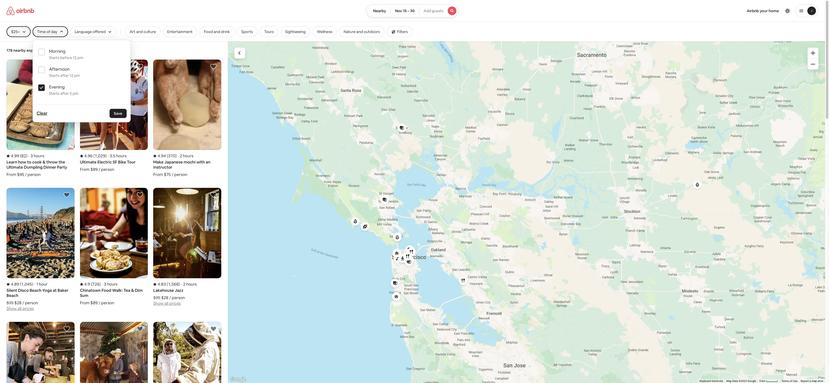 Task type: locate. For each thing, give the bounding box(es) containing it.
4.83 (1,568)
[[158, 282, 180, 287]]

from down the 4.96
[[80, 167, 90, 172]]

0 horizontal spatial 5
[[70, 91, 72, 96]]

1 add to wishlist image from the left
[[63, 192, 70, 199]]

$28 down lakehouse
[[161, 296, 168, 301]]

1 vertical spatial · 2 hours
[[181, 282, 197, 287]]

nearby button
[[367, 4, 391, 17]]

add to wishlist image
[[63, 192, 70, 199], [137, 192, 143, 199], [210, 192, 217, 199]]

/ down disco
[[22, 301, 24, 306]]

· 3 hours inside chinatown food walk: tea & dim sum group
[[102, 282, 118, 287]]

· 2 hours inside the lakehouse jazz 'group'
[[181, 282, 197, 287]]

afternoon starts after 12 pm
[[49, 66, 80, 78]]

yoga
[[42, 289, 52, 294]]

hours up walk: on the bottom
[[107, 282, 118, 287]]

1 after from the top
[[60, 73, 69, 78]]

· right (82)
[[29, 154, 29, 159]]

after down evening
[[60, 91, 69, 96]]

1 vertical spatial pm
[[74, 73, 80, 78]]

save
[[114, 111, 122, 116]]

· 2 hours up mochi
[[178, 154, 194, 159]]

0 vertical spatial · 3 hours
[[29, 154, 44, 159]]

/ down chinatown
[[99, 301, 100, 306]]

· inside ultimate electric sf bike tour group
[[108, 154, 109, 159]]

mochi
[[184, 160, 196, 165]]

1 horizontal spatial 5
[[760, 380, 761, 383]]

1 horizontal spatial ultimate
[[80, 160, 97, 165]]

ultimate down the 4.96
[[80, 160, 97, 165]]

$89 down chinatown
[[91, 301, 98, 306]]

3 add to wishlist image from the left
[[210, 192, 217, 199]]

after for afternoon
[[60, 73, 69, 78]]

0 horizontal spatial ultimate
[[7, 165, 23, 170]]

$89 inside ultimate electric sf bike tour from $89 / person
[[91, 167, 98, 172]]

$89 down electric
[[91, 167, 98, 172]]

map data ©2023 google
[[727, 380, 757, 383]]

add to wishlist image inside chinatown food walk: tea & dim sum group
[[137, 192, 143, 199]]

silent disco beach yoga at baker beach group
[[7, 188, 75, 312]]

with
[[197, 160, 205, 165]]

2 inside the lakehouse jazz 'group'
[[183, 282, 186, 287]]

3 and from the left
[[357, 29, 363, 34]]

person down electric
[[101, 167, 114, 172]]

after
[[60, 73, 69, 78], [60, 91, 69, 96]]

add to wishlist image
[[63, 64, 70, 70], [137, 64, 143, 70], [210, 64, 217, 70], [63, 327, 70, 333], [137, 327, 143, 333], [210, 327, 217, 333]]

person right $75
[[174, 172, 187, 178]]

food inside button
[[204, 29, 213, 34]]

Art and culture button
[[125, 26, 161, 37]]

1 vertical spatial $89
[[91, 301, 98, 306]]

nearby
[[13, 48, 26, 53]]

· 2 hours for jazz
[[181, 282, 197, 287]]

0 horizontal spatial prices
[[22, 307, 34, 312]]

1 vertical spatial · 3 hours
[[102, 282, 118, 287]]

terms
[[782, 380, 790, 383]]

& right tea
[[131, 289, 134, 294]]

culture
[[144, 29, 156, 34]]

1 vertical spatial food
[[102, 289, 111, 294]]

km
[[762, 380, 766, 383]]

starts inside morning starts before 12 pm
[[49, 55, 59, 60]]

& inside learn how to cook & throw the ultimate dumpling dinner party from $95 / person
[[43, 160, 45, 165]]

· 3 hours
[[29, 154, 44, 159], [102, 282, 118, 287]]

none search field containing nearby
[[367, 4, 459, 17]]

2 for jazz
[[183, 282, 186, 287]]

· inside 'make japanese mochi with an instructor' group
[[178, 154, 179, 159]]

of for day
[[47, 29, 50, 34]]

baker
[[58, 289, 68, 294]]

0 horizontal spatial · 3 hours
[[29, 154, 44, 159]]

hours right (1,568)
[[186, 282, 197, 287]]

learn how to cook & throw the ultimate dumpling dinner party group
[[7, 60, 75, 178]]

3 inside learn how to cook & throw the ultimate dumpling dinner party group
[[31, 154, 33, 159]]

food and drink
[[204, 29, 230, 34]]

hours inside learn how to cook & throw the ultimate dumpling dinner party group
[[34, 154, 44, 159]]

2 vertical spatial pm
[[73, 91, 78, 96]]

hours up cook
[[34, 154, 44, 159]]

0 horizontal spatial 3
[[31, 154, 33, 159]]

· 3.5 hours
[[108, 154, 127, 159]]

4.89
[[11, 282, 19, 287]]

prices down disco
[[22, 307, 34, 312]]

person down disco
[[25, 301, 38, 306]]

starts down evening
[[49, 91, 59, 96]]

pm inside afternoon starts after 12 pm
[[74, 73, 80, 78]]

(1,568)
[[167, 282, 180, 287]]

0 horizontal spatial show
[[7, 307, 17, 312]]

1 horizontal spatial all
[[165, 302, 169, 307]]

12
[[73, 55, 77, 60], [70, 73, 73, 78]]

1 horizontal spatial prices
[[169, 302, 181, 307]]

of left use
[[790, 380, 793, 383]]

show all prices button for $28
[[7, 306, 34, 312]]

Tours button
[[260, 26, 279, 37]]

0 horizontal spatial 2
[[180, 154, 182, 159]]

show all prices button
[[153, 301, 181, 307], [7, 306, 34, 312]]

1 horizontal spatial add to wishlist image
[[137, 192, 143, 199]]

2 horizontal spatial and
[[357, 29, 363, 34]]

· 3 hours up walk: on the bottom
[[102, 282, 118, 287]]

starts down afternoon
[[49, 73, 59, 78]]

add to wishlist image inside learn how to cook & throw the ultimate dumpling dinner party group
[[63, 64, 70, 70]]

0 horizontal spatial beach
[[7, 294, 18, 299]]

add to wishlist image inside the lakehouse jazz 'group'
[[210, 192, 217, 199]]

1
[[36, 282, 38, 287]]

person inside chinatown food walk: tea & dim sum from $89 / person
[[101, 301, 114, 306]]

prices down jazz
[[169, 302, 181, 307]]

zoom out image
[[811, 62, 816, 66]]

pm up evening starts after 5 pm
[[74, 73, 80, 78]]

from inside chinatown food walk: tea & dim sum from $89 / person
[[80, 301, 90, 306]]

prices inside lakehouse jazz $35 $28 / person show all prices
[[169, 302, 181, 307]]

person down walk: on the bottom
[[101, 301, 114, 306]]

0 vertical spatial after
[[60, 73, 69, 78]]

2 vertical spatial starts
[[49, 91, 59, 96]]

4.96 (1,029)
[[84, 154, 107, 159]]

show inside 'silent disco beach yoga at baker beach $35 $28 / person show all prices'
[[7, 307, 17, 312]]

· for (1,029)
[[108, 154, 109, 159]]

hours up mochi
[[183, 154, 194, 159]]

add to wishlist image inside "silent disco beach yoga at baker beach" group
[[63, 192, 70, 199]]

profile element
[[465, 0, 819, 22]]

all down lakehouse
[[165, 302, 169, 307]]

3 up to at the top left of the page
[[31, 154, 33, 159]]

1 horizontal spatial of
[[790, 380, 793, 383]]

food left drink
[[204, 29, 213, 34]]

$35 inside 'silent disco beach yoga at baker beach $35 $28 / person show all prices'
[[7, 301, 14, 306]]

nature
[[344, 29, 356, 34]]

pm down afternoon starts after 12 pm at the left
[[73, 91, 78, 96]]

4.99 out of 5 average rating,  82 reviews image
[[7, 154, 27, 159]]

0 horizontal spatial of
[[47, 29, 50, 34]]

· left 3.5
[[108, 154, 109, 159]]

starts for morning
[[49, 55, 59, 60]]

12 for morning
[[73, 55, 77, 60]]

and left drink
[[214, 29, 220, 34]]

/ right $95
[[25, 172, 27, 178]]

· 2 hours up jazz
[[181, 282, 197, 287]]

and
[[136, 29, 143, 34], [214, 29, 220, 34], [357, 29, 363, 34]]

3 right (726)
[[104, 282, 106, 287]]

2 after from the top
[[60, 91, 69, 96]]

clear
[[37, 111, 47, 116]]

Nature and outdoors button
[[339, 26, 385, 37]]

chinatown food walk: tea & dim sum group
[[80, 188, 148, 306]]

$35 down silent
[[7, 301, 14, 306]]

of left the day
[[47, 29, 50, 34]]

from
[[80, 167, 90, 172], [7, 172, 16, 178], [153, 172, 163, 178], [80, 301, 90, 306]]

map
[[727, 380, 732, 383]]

show down silent
[[7, 307, 17, 312]]

0 vertical spatial food
[[204, 29, 213, 34]]

show all prices button down lakehouse
[[153, 301, 181, 307]]

after inside evening starts after 5 pm
[[60, 91, 69, 96]]

0 vertical spatial · 2 hours
[[178, 154, 194, 159]]

4.94 out of 5 average rating,  370 reviews image
[[153, 154, 177, 159]]

0 horizontal spatial food
[[102, 289, 111, 294]]

1 $89 from the top
[[91, 167, 98, 172]]

0 horizontal spatial $35
[[7, 301, 14, 306]]

tea
[[124, 289, 130, 294]]

2 right (370) on the top left of page
[[180, 154, 182, 159]]

(370)
[[167, 154, 177, 159]]

1 vertical spatial &
[[131, 289, 134, 294]]

pm inside morning starts before 12 pm
[[77, 55, 83, 60]]

·
[[29, 154, 29, 159], [108, 154, 109, 159], [178, 154, 179, 159], [34, 282, 35, 287], [102, 282, 103, 287], [181, 282, 182, 287]]

all down disco
[[18, 307, 22, 312]]

/ inside make japanese mochi with an instructor from $75 / person
[[172, 172, 173, 178]]

/ down lakehouse
[[169, 296, 171, 301]]

show down lakehouse
[[153, 302, 164, 307]]

· up jazz
[[181, 282, 182, 287]]

0 vertical spatial $89
[[91, 167, 98, 172]]

0 vertical spatial starts
[[49, 55, 59, 60]]

starts down morning
[[49, 55, 59, 60]]

· right (370) on the top left of page
[[178, 154, 179, 159]]

from down sum in the bottom of the page
[[80, 301, 90, 306]]

data
[[733, 380, 738, 383]]

nov 15 – 30
[[395, 8, 415, 13]]

2 inside 'make japanese mochi with an instructor' group
[[180, 154, 182, 159]]

5 down afternoon starts after 12 pm at the left
[[70, 91, 72, 96]]

$89
[[91, 167, 98, 172], [91, 301, 98, 306]]

wellness
[[317, 29, 333, 34]]

(726)
[[91, 282, 101, 287]]

0 horizontal spatial &
[[43, 160, 45, 165]]

evening starts after 5 pm
[[49, 84, 78, 96]]

0 horizontal spatial $28
[[14, 301, 22, 306]]

pm right before
[[77, 55, 83, 60]]

1 horizontal spatial $28
[[161, 296, 168, 301]]

hours inside chinatown food walk: tea & dim sum group
[[107, 282, 118, 287]]

& right cook
[[43, 160, 45, 165]]

$28
[[161, 296, 168, 301], [14, 301, 22, 306]]

outdoors
[[364, 29, 380, 34]]

0 horizontal spatial add to wishlist image
[[63, 192, 70, 199]]

0 horizontal spatial all
[[18, 307, 22, 312]]

0 vertical spatial 3
[[31, 154, 33, 159]]

$75
[[164, 172, 171, 178]]

electric
[[97, 160, 112, 165]]

/ right $75
[[172, 172, 173, 178]]

clear button
[[34, 108, 50, 119]]

pm
[[77, 55, 83, 60], [74, 73, 80, 78], [73, 91, 78, 96]]

hours up bike
[[116, 154, 127, 159]]

hours for jazz
[[186, 282, 197, 287]]

lakehouse
[[153, 289, 174, 294]]

show all prices button down disco
[[7, 306, 34, 312]]

0 horizontal spatial show all prices button
[[7, 306, 34, 312]]

time of day button
[[32, 26, 68, 37]]

and right nature
[[357, 29, 363, 34]]

1 vertical spatial 5
[[760, 380, 761, 383]]

report a map error link
[[801, 380, 824, 383]]

show all prices button inside "silent disco beach yoga at baker beach" group
[[7, 306, 34, 312]]

1 vertical spatial starts
[[49, 73, 59, 78]]

0 vertical spatial 12
[[73, 55, 77, 60]]

2 horizontal spatial add to wishlist image
[[210, 192, 217, 199]]

hours inside ultimate electric sf bike tour group
[[116, 154, 127, 159]]

terms of use
[[782, 380, 798, 383]]

2 up jazz
[[183, 282, 186, 287]]

2
[[180, 154, 182, 159], [183, 282, 186, 287]]

hours inside 'make japanese mochi with an instructor' group
[[183, 154, 194, 159]]

from left $95
[[7, 172, 16, 178]]

4.94
[[158, 154, 166, 159]]

from down instructor
[[153, 172, 163, 178]]

and right art at top left
[[136, 29, 143, 34]]

1 horizontal spatial $35
[[153, 296, 160, 301]]

after down afternoon
[[60, 73, 69, 78]]

$35 down lakehouse
[[153, 296, 160, 301]]

1 vertical spatial of
[[790, 380, 793, 383]]

0 vertical spatial pm
[[77, 55, 83, 60]]

add to wishlist image for 3 hours
[[137, 192, 143, 199]]

from inside learn how to cook & throw the ultimate dumpling dinner party from $95 / person
[[7, 172, 16, 178]]

/ inside learn how to cook & throw the ultimate dumpling dinner party from $95 / person
[[25, 172, 27, 178]]

1 horizontal spatial · 3 hours
[[102, 282, 118, 287]]

· for (1,568)
[[181, 282, 182, 287]]

2 add to wishlist image from the left
[[137, 192, 143, 199]]

5 left km
[[760, 380, 761, 383]]

sf
[[113, 160, 117, 165]]

tours
[[264, 29, 274, 34]]

1 horizontal spatial food
[[204, 29, 213, 34]]

food
[[204, 29, 213, 34], [102, 289, 111, 294]]

· inside "silent disco beach yoga at baker beach" group
[[34, 282, 35, 287]]

pm for afternoon
[[74, 73, 80, 78]]

ultimate electric sf bike tour group
[[80, 60, 148, 172]]

1 horizontal spatial show
[[153, 302, 164, 307]]

beach down 4.89
[[7, 294, 18, 299]]

15
[[403, 8, 407, 13]]

4.89 (1,045)
[[11, 282, 33, 287]]

to
[[27, 160, 31, 165]]

& inside chinatown food walk: tea & dim sum from $89 / person
[[131, 289, 134, 294]]

· inside chinatown food walk: tea & dim sum group
[[102, 282, 103, 287]]

0 vertical spatial of
[[47, 29, 50, 34]]

· 3 hours for to
[[29, 154, 44, 159]]

12 inside afternoon starts after 12 pm
[[70, 73, 73, 78]]

0 vertical spatial 2
[[180, 154, 182, 159]]

nov 15 – 30 button
[[391, 4, 420, 17]]

3 inside chinatown food walk: tea & dim sum group
[[104, 282, 106, 287]]

starts for evening
[[49, 91, 59, 96]]

· 3 hours up cook
[[29, 154, 44, 159]]

after inside afternoon starts after 12 pm
[[60, 73, 69, 78]]

1 vertical spatial 3
[[104, 282, 106, 287]]

day
[[51, 29, 57, 34]]

None search field
[[367, 4, 459, 17]]

hours for electric
[[116, 154, 127, 159]]

starts inside afternoon starts after 12 pm
[[49, 73, 59, 78]]

· 2 hours inside 'make japanese mochi with an instructor' group
[[178, 154, 194, 159]]

show inside lakehouse jazz $35 $28 / person show all prices
[[153, 302, 164, 307]]

1 vertical spatial 12
[[70, 73, 73, 78]]

map
[[812, 380, 817, 383]]

add guests button
[[419, 4, 459, 17]]

evening
[[49, 84, 65, 90]]

· 3 hours for walk:
[[102, 282, 118, 287]]

2 starts from the top
[[49, 73, 59, 78]]

hours inside the lakehouse jazz 'group'
[[186, 282, 197, 287]]

after for evening
[[60, 91, 69, 96]]

· right (726)
[[102, 282, 103, 287]]

1 horizontal spatial &
[[131, 289, 134, 294]]

12 right before
[[73, 55, 77, 60]]

cook
[[32, 160, 42, 165]]

0 horizontal spatial and
[[136, 29, 143, 34]]

show all prices button inside the lakehouse jazz 'group'
[[153, 301, 181, 307]]

0 vertical spatial 5
[[70, 91, 72, 96]]

of inside dropdown button
[[47, 29, 50, 34]]

and for nature
[[357, 29, 363, 34]]

of for use
[[790, 380, 793, 383]]

3 starts from the top
[[49, 91, 59, 96]]

1 and from the left
[[136, 29, 143, 34]]

ultimate inside ultimate electric sf bike tour from $89 / person
[[80, 160, 97, 165]]

$28 down disco
[[14, 301, 22, 306]]

2 and from the left
[[214, 29, 220, 34]]

ultimate up $95
[[7, 165, 23, 170]]

· 3 hours inside learn how to cook & throw the ultimate dumpling dinner party group
[[29, 154, 44, 159]]

1 horizontal spatial show all prices button
[[153, 301, 181, 307]]

· for (1,045)
[[34, 282, 35, 287]]

Entertainment button
[[163, 26, 197, 37]]

$89 inside chinatown food walk: tea & dim sum from $89 / person
[[91, 301, 98, 306]]

pm inside evening starts after 5 pm
[[73, 91, 78, 96]]

· inside learn how to cook & throw the ultimate dumpling dinner party group
[[29, 154, 29, 159]]

· left 1
[[34, 282, 35, 287]]

1 starts from the top
[[49, 55, 59, 60]]

google image
[[229, 377, 247, 384]]

save button
[[110, 109, 127, 118]]

learn
[[7, 160, 17, 165]]

· 2 hours for japanese
[[178, 154, 194, 159]]

1 horizontal spatial and
[[214, 29, 220, 34]]

person down dumpling
[[28, 172, 41, 178]]

beach down 1
[[30, 289, 41, 294]]

$28 inside 'silent disco beach yoga at baker beach $35 $28 / person show all prices'
[[14, 301, 22, 306]]

12 inside morning starts before 12 pm
[[73, 55, 77, 60]]

1 horizontal spatial 3
[[104, 282, 106, 287]]

1 vertical spatial 2
[[183, 282, 186, 287]]

1 vertical spatial after
[[60, 91, 69, 96]]

terms of use link
[[782, 380, 798, 383]]

starts inside evening starts after 5 pm
[[49, 91, 59, 96]]

dinner
[[43, 165, 56, 170]]

pm for evening
[[73, 91, 78, 96]]

2 $89 from the top
[[91, 301, 98, 306]]

and inside button
[[357, 29, 363, 34]]

morning starts before 12 pm
[[49, 49, 83, 60]]

person down jazz
[[172, 296, 185, 301]]

12 down afternoon
[[70, 73, 73, 78]]

food left walk: on the bottom
[[102, 289, 111, 294]]

3
[[31, 154, 33, 159], [104, 282, 106, 287]]

0 vertical spatial &
[[43, 160, 45, 165]]

· inside the lakehouse jazz 'group'
[[181, 282, 182, 287]]

1 horizontal spatial 2
[[183, 282, 186, 287]]

· 1 hour
[[34, 282, 48, 287]]

/ inside 'silent disco beach yoga at baker beach $35 $28 / person show all prices'
[[22, 301, 24, 306]]

zoom in image
[[811, 51, 816, 55]]

/ down electric
[[99, 167, 100, 172]]



Task type: vqa. For each thing, say whether or not it's contained in the screenshot.
Food within the Chinatown Food Walk: Tea & Dim Sum From $89 / person
yes



Task type: describe. For each thing, give the bounding box(es) containing it.
lakehouse jazz group
[[153, 188, 221, 307]]

all inside 'silent disco beach yoga at baker beach $35 $28 / person show all prices'
[[18, 307, 22, 312]]

sports
[[241, 29, 253, 34]]

chinatown food walk: tea & dim sum from $89 / person
[[80, 289, 143, 306]]

hours for japanese
[[183, 154, 194, 159]]

the
[[59, 160, 65, 165]]

$35 inside lakehouse jazz $35 $28 / person show all prices
[[153, 296, 160, 301]]

afternoon
[[49, 66, 70, 72]]

ultimate electric sf bike tour from $89 / person
[[80, 160, 136, 172]]

(82)
[[20, 154, 27, 159]]

Sightseeing button
[[281, 26, 310, 37]]

person inside lakehouse jazz $35 $28 / person show all prices
[[172, 296, 185, 301]]

2 for japanese
[[180, 154, 182, 159]]

©2023
[[739, 380, 747, 383]]

sightseeing
[[285, 29, 306, 34]]

5 inside evening starts after 5 pm
[[70, 91, 72, 96]]

sum
[[80, 294, 88, 299]]

$95
[[17, 172, 24, 178]]

add
[[424, 8, 431, 13]]

· for (370)
[[178, 154, 179, 159]]

time
[[37, 29, 46, 34]]

4.99 (82)
[[11, 154, 27, 159]]

japanese
[[165, 160, 183, 165]]

& for dim
[[131, 289, 134, 294]]

4.96 out of 5 average rating,  1,029 reviews image
[[80, 154, 107, 159]]

hour
[[39, 282, 48, 287]]

before
[[60, 55, 72, 60]]

at
[[53, 289, 57, 294]]

nov
[[395, 8, 402, 13]]

178
[[7, 48, 12, 53]]

person inside learn how to cook & throw the ultimate dumpling dinner party from $95 / person
[[28, 172, 41, 178]]

morning
[[49, 49, 65, 54]]

instructor
[[153, 165, 172, 170]]

make
[[153, 160, 164, 165]]

5 inside button
[[760, 380, 761, 383]]

keyboard shortcuts
[[700, 380, 724, 383]]

lakehouse jazz $35 $28 / person show all prices
[[153, 289, 185, 307]]

4.96
[[84, 154, 93, 159]]

learn how to cook & throw the ultimate dumpling dinner party from $95 / person
[[7, 160, 67, 178]]

Food and drink button
[[199, 26, 235, 37]]

jazz
[[175, 289, 183, 294]]

throw
[[46, 160, 58, 165]]

prices inside 'silent disco beach yoga at baker beach $35 $28 / person show all prices'
[[22, 307, 34, 312]]

hours for food
[[107, 282, 118, 287]]

· for (726)
[[102, 282, 103, 287]]

bike
[[118, 160, 126, 165]]

dim
[[135, 289, 143, 294]]

chinatown
[[80, 289, 101, 294]]

4.94 (370)
[[158, 154, 177, 159]]

from inside ultimate electric sf bike tour from $89 / person
[[80, 167, 90, 172]]

add to wishlist image for 2 hours
[[210, 192, 217, 199]]

pm for morning
[[77, 55, 83, 60]]

4.9 (726)
[[84, 282, 101, 287]]

12 for afternoon
[[70, 73, 73, 78]]

drink
[[221, 29, 230, 34]]

person inside make japanese mochi with an instructor from $75 / person
[[174, 172, 187, 178]]

nature and outdoors
[[344, 29, 380, 34]]

entertainment
[[167, 29, 193, 34]]

a
[[810, 380, 811, 383]]

shortcuts
[[712, 380, 724, 383]]

art and culture
[[130, 29, 156, 34]]

dumpling
[[24, 165, 43, 170]]

5 km button
[[758, 380, 780, 384]]

and for food
[[214, 29, 220, 34]]

tour
[[127, 160, 136, 165]]

from inside make japanese mochi with an instructor from $75 / person
[[153, 172, 163, 178]]

all inside lakehouse jazz $35 $28 / person show all prices
[[165, 302, 169, 307]]

starts for afternoon
[[49, 73, 59, 78]]

1 horizontal spatial beach
[[30, 289, 41, 294]]

use
[[793, 380, 798, 383]]

4.83 out of 5 average rating,  1,568 reviews image
[[153, 282, 180, 287]]

add guests
[[424, 8, 444, 13]]

google map
showing 24 experiences. region
[[228, 41, 825, 384]]

guests
[[432, 8, 444, 13]]

and for art
[[136, 29, 143, 34]]

error
[[818, 380, 824, 383]]

add to wishlist image for 1 hour
[[63, 192, 70, 199]]

4.9
[[84, 282, 90, 287]]

/ inside lakehouse jazz $35 $28 / person show all prices
[[169, 296, 171, 301]]

nearby
[[373, 8, 386, 13]]

30
[[410, 8, 415, 13]]

Sports button
[[237, 26, 258, 37]]

· for (82)
[[29, 154, 29, 159]]

3 for (726)
[[104, 282, 106, 287]]

time of day
[[37, 29, 57, 34]]

google
[[748, 380, 757, 383]]

keyboard
[[700, 380, 711, 383]]

& for throw
[[43, 160, 45, 165]]

/ inside chinatown food walk: tea & dim sum from $89 / person
[[99, 301, 100, 306]]

–
[[408, 8, 410, 13]]

ultimate inside learn how to cook & throw the ultimate dumpling dinner party from $95 / person
[[7, 165, 23, 170]]

hours for how
[[34, 154, 44, 159]]

3 for (82)
[[31, 154, 33, 159]]

4.9 out of 5 average rating,  726 reviews image
[[80, 282, 101, 287]]

3.5
[[110, 154, 115, 159]]

food inside chinatown food walk: tea & dim sum from $89 / person
[[102, 289, 111, 294]]

4.99
[[11, 154, 19, 159]]

4.89 out of 5 average rating,  1,045 reviews image
[[7, 282, 33, 287]]

person inside 'silent disco beach yoga at baker beach $35 $28 / person show all prices'
[[25, 301, 38, 306]]

/ inside ultimate electric sf bike tour from $89 / person
[[99, 167, 100, 172]]

178 nearby experiences
[[7, 48, 48, 53]]

make japanese mochi with an instructor group
[[153, 60, 221, 178]]

silent
[[7, 289, 17, 294]]

silent disco beach yoga at baker beach $35 $28 / person show all prices
[[7, 289, 68, 312]]

show all prices button for prices
[[153, 301, 181, 307]]

person inside ultimate electric sf bike tour from $89 / person
[[101, 167, 114, 172]]

(1,029)
[[93, 154, 107, 159]]

report
[[801, 380, 809, 383]]

experiences
[[27, 48, 48, 53]]

keyboard shortcuts button
[[700, 380, 724, 384]]

5 km
[[760, 380, 766, 383]]

$28 inside lakehouse jazz $35 $28 / person show all prices
[[161, 296, 168, 301]]

report a map error
[[801, 380, 824, 383]]

(1,045)
[[20, 282, 33, 287]]

art
[[130, 29, 135, 34]]

Wellness button
[[313, 26, 337, 37]]

how
[[18, 160, 26, 165]]

4.83
[[158, 282, 166, 287]]



